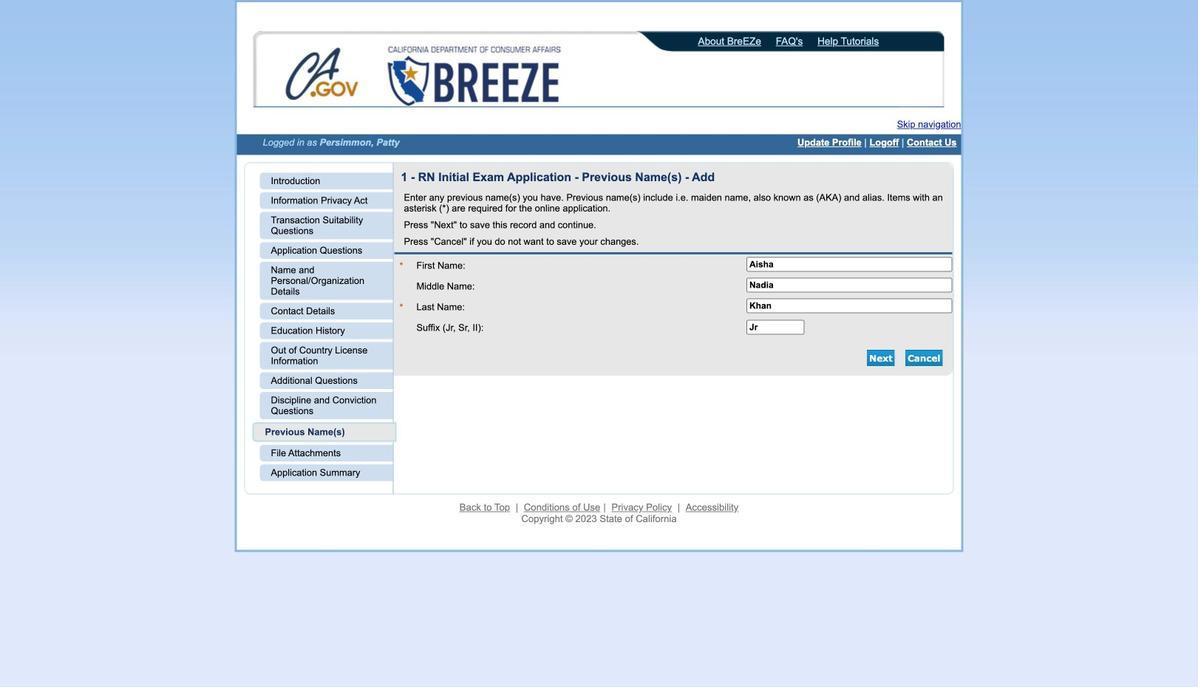 Task type: vqa. For each thing, say whether or not it's contained in the screenshot.
the CA.gov image
yes



Task type: locate. For each thing, give the bounding box(es) containing it.
ca.gov image
[[285, 47, 361, 104]]

state of california breeze image
[[385, 47, 564, 106]]

None submit
[[867, 350, 895, 366], [906, 350, 943, 366], [867, 350, 895, 366], [906, 350, 943, 366]]

None text field
[[747, 298, 953, 313], [747, 320, 805, 334], [747, 298, 953, 313], [747, 320, 805, 334]]

None text field
[[747, 257, 953, 272], [747, 278, 953, 292], [747, 257, 953, 272], [747, 278, 953, 292]]



